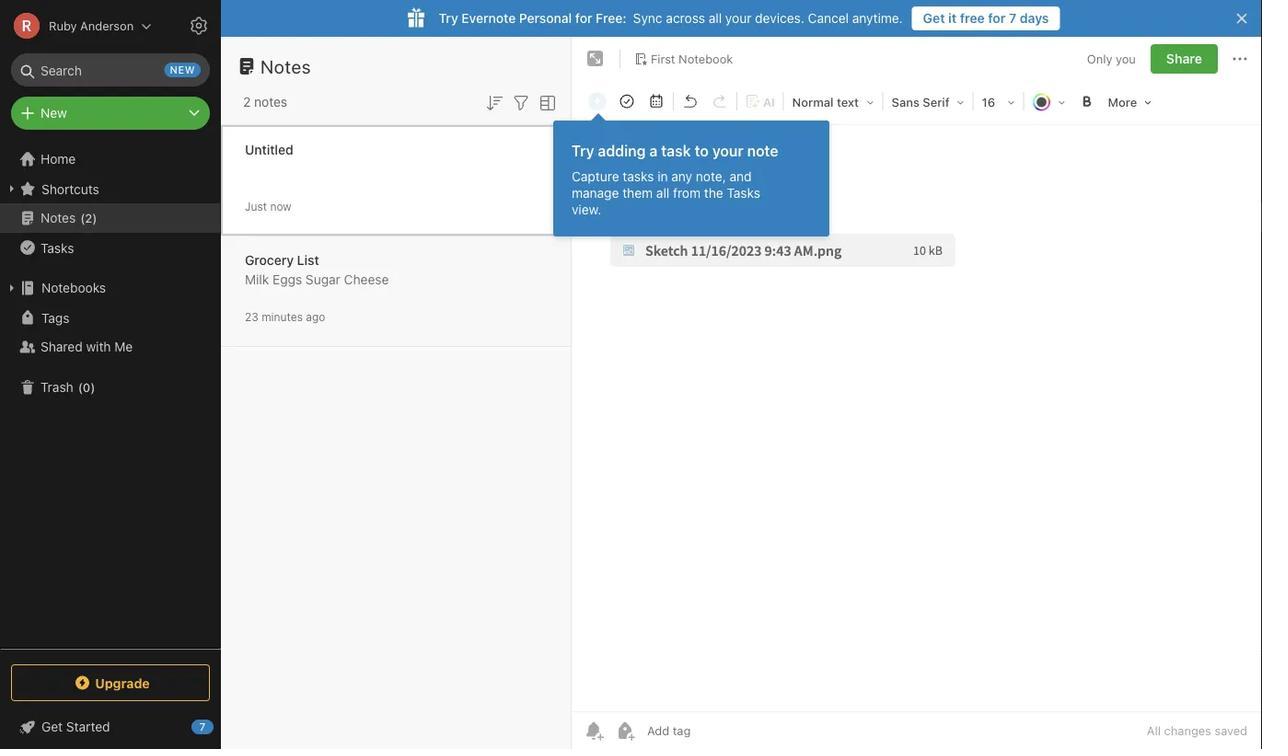 Task type: locate. For each thing, give the bounding box(es) containing it.
1 horizontal spatial notes
[[261, 55, 311, 77]]

( down the shortcuts
[[80, 211, 85, 225]]

font family image
[[886, 88, 971, 114]]

0 horizontal spatial 2
[[85, 211, 92, 225]]

) inside notes ( 2 )
[[92, 211, 97, 225]]

expand note image
[[585, 48, 607, 70]]

1 vertical spatial notes
[[41, 210, 76, 226]]

0 vertical spatial )
[[92, 211, 97, 225]]

all down in at top
[[657, 186, 670, 201]]

devices.
[[755, 11, 805, 26]]

) for notes
[[92, 211, 97, 225]]

0 vertical spatial 2
[[243, 94, 251, 110]]

task
[[661, 142, 691, 160]]

0 horizontal spatial notes
[[41, 210, 76, 226]]

all right the across
[[709, 11, 722, 26]]

1 horizontal spatial all
[[709, 11, 722, 26]]

try adding a task to your note capture tasks in any note, and manage them all from the tasks view.
[[572, 142, 779, 217]]

2 down the shortcuts
[[85, 211, 92, 225]]

0 horizontal spatial tasks
[[41, 240, 74, 255]]

cheese
[[344, 272, 389, 287]]

your right the to at the right top of the page
[[713, 142, 744, 160]]

try for evernote
[[439, 11, 458, 26]]

0 vertical spatial (
[[80, 211, 85, 225]]

in
[[658, 169, 668, 184]]

1 vertical spatial your
[[713, 142, 744, 160]]

notes
[[261, 55, 311, 77], [41, 210, 76, 226]]

notebooks
[[41, 280, 106, 296]]

2 notes
[[243, 94, 287, 110]]

1 vertical spatial try
[[572, 142, 594, 160]]

tree
[[0, 145, 221, 648]]

)
[[92, 211, 97, 225], [90, 381, 95, 394]]

notes down the shortcuts
[[41, 210, 76, 226]]

shared
[[41, 339, 83, 355]]

view.
[[572, 202, 602, 217]]

1 horizontal spatial for
[[989, 11, 1006, 26]]

a
[[650, 142, 658, 160]]

try up capture
[[572, 142, 594, 160]]

shared with me link
[[0, 332, 220, 362]]

only
[[1088, 52, 1113, 66]]

share
[[1167, 51, 1203, 66]]

now
[[270, 200, 292, 213]]

upgrade
[[95, 676, 150, 691]]

1 for from the left
[[576, 11, 593, 26]]

insert image
[[584, 88, 612, 114]]

try
[[439, 11, 458, 26], [572, 142, 594, 160]]

for left 7
[[989, 11, 1006, 26]]

1 horizontal spatial try
[[572, 142, 594, 160]]

get it free for 7 days
[[923, 11, 1049, 26]]

2 left notes on the top
[[243, 94, 251, 110]]

( for notes
[[80, 211, 85, 225]]

add tag image
[[614, 720, 636, 742]]

try inside 'try adding a task to your note capture tasks in any note, and manage them all from the tasks view.'
[[572, 142, 594, 160]]

0 horizontal spatial all
[[657, 186, 670, 201]]

settings image
[[188, 15, 210, 37]]

home link
[[0, 145, 221, 174]]

tasks inside 'try adding a task to your note capture tasks in any note, and manage them all from the tasks view.'
[[727, 186, 761, 201]]

( inside trash ( 0 )
[[78, 381, 83, 394]]

tasks down notes ( 2 )
[[41, 240, 74, 255]]

only you
[[1088, 52, 1136, 66]]

tasks
[[727, 186, 761, 201], [41, 240, 74, 255]]

new button
[[11, 97, 210, 130]]

any
[[672, 169, 693, 184]]

bold image
[[1074, 88, 1100, 114]]

untitled
[[245, 142, 293, 157]]

capture
[[572, 169, 619, 184]]

0 horizontal spatial try
[[439, 11, 458, 26]]

changes
[[1165, 724, 1212, 738]]

milk
[[245, 272, 269, 287]]

1 vertical spatial (
[[78, 381, 83, 394]]

try left evernote
[[439, 11, 458, 26]]

it
[[949, 11, 957, 26]]

for left free: at the left top
[[576, 11, 593, 26]]

( inside notes ( 2 )
[[80, 211, 85, 225]]

1 vertical spatial )
[[90, 381, 95, 394]]

shared with me
[[41, 339, 133, 355]]

your left devices.
[[726, 11, 752, 26]]

notes inside note list element
[[261, 55, 311, 77]]

all
[[709, 11, 722, 26], [657, 186, 670, 201]]

tags button
[[0, 303, 220, 332]]

) inside trash ( 0 )
[[90, 381, 95, 394]]

2 for from the left
[[989, 11, 1006, 26]]

free
[[960, 11, 985, 26]]

personal
[[519, 11, 572, 26]]

your
[[726, 11, 752, 26], [713, 142, 744, 160]]

1 horizontal spatial 2
[[243, 94, 251, 110]]

for
[[576, 11, 593, 26], [989, 11, 1006, 26]]

) right trash at the bottom left of the page
[[90, 381, 95, 394]]

1 vertical spatial all
[[657, 186, 670, 201]]

shortcuts
[[41, 181, 99, 196]]

new
[[41, 105, 67, 121]]

expand notebooks image
[[5, 281, 19, 296]]

0 vertical spatial tasks
[[727, 186, 761, 201]]

for inside button
[[989, 11, 1006, 26]]

( right trash at the bottom left of the page
[[78, 381, 83, 394]]

0 vertical spatial all
[[709, 11, 722, 26]]

trash ( 0 )
[[41, 380, 95, 395]]

(
[[80, 211, 85, 225], [78, 381, 83, 394]]

0
[[83, 381, 90, 394]]

0 horizontal spatial for
[[576, 11, 593, 26]]

23
[[245, 311, 259, 324]]

0 vertical spatial try
[[439, 11, 458, 26]]

1 vertical spatial 2
[[85, 211, 92, 225]]

2
[[243, 94, 251, 110], [85, 211, 92, 225]]

notebooks link
[[0, 274, 220, 303]]

upgrade button
[[11, 665, 210, 702]]

) down shortcuts button
[[92, 211, 97, 225]]

tasks button
[[0, 233, 220, 262]]

None search field
[[24, 53, 197, 87]]

home
[[41, 152, 76, 167]]

and
[[730, 169, 752, 184]]

notes up notes on the top
[[261, 55, 311, 77]]

note
[[747, 142, 779, 160]]

saved
[[1215, 724, 1248, 738]]

free:
[[596, 11, 627, 26]]

anytime.
[[853, 11, 903, 26]]

1 vertical spatial tasks
[[41, 240, 74, 255]]

the
[[704, 186, 724, 201]]

0 vertical spatial your
[[726, 11, 752, 26]]

first notebook button
[[628, 46, 740, 72]]

1 horizontal spatial tasks
[[727, 186, 761, 201]]

adding
[[598, 142, 646, 160]]

0 vertical spatial notes
[[261, 55, 311, 77]]

font color image
[[1027, 88, 1073, 114]]

all inside 'try adding a task to your note capture tasks in any note, and manage them all from the tasks view.'
[[657, 186, 670, 201]]

tasks down and
[[727, 186, 761, 201]]

2 inside note list element
[[243, 94, 251, 110]]

them
[[623, 186, 653, 201]]



Task type: describe. For each thing, give the bounding box(es) containing it.
list
[[297, 253, 319, 268]]

tasks inside button
[[41, 240, 74, 255]]

evernote
[[462, 11, 516, 26]]

calendar event image
[[644, 88, 670, 114]]

( for trash
[[78, 381, 83, 394]]

eggs
[[273, 272, 302, 287]]

all changes saved
[[1147, 724, 1248, 738]]

get
[[923, 11, 945, 26]]

2 inside notes ( 2 )
[[85, 211, 92, 225]]

share button
[[1151, 44, 1218, 74]]

cancel
[[808, 11, 849, 26]]

get it free for 7 days button
[[912, 6, 1061, 30]]

manage
[[572, 186, 619, 201]]

minutes
[[262, 311, 303, 324]]

) for trash
[[90, 381, 95, 394]]

23 minutes ago
[[245, 311, 325, 324]]

notes for notes
[[261, 55, 311, 77]]

milk eggs sugar cheese
[[245, 272, 389, 287]]

across
[[666, 11, 705, 26]]

notebook
[[679, 52, 733, 65]]

sync
[[633, 11, 663, 26]]

7
[[1009, 11, 1017, 26]]

from
[[673, 186, 701, 201]]

note list element
[[221, 37, 572, 750]]

sugar
[[306, 272, 341, 287]]

grocery list
[[245, 253, 319, 268]]

with
[[86, 339, 111, 355]]

Search text field
[[24, 53, 197, 87]]

notes
[[254, 94, 287, 110]]

try evernote personal for free: sync across all your devices. cancel anytime.
[[439, 11, 903, 26]]

days
[[1020, 11, 1049, 26]]

you
[[1116, 52, 1136, 66]]

notes for notes ( 2 )
[[41, 210, 76, 226]]

first notebook
[[651, 52, 733, 65]]

undo image
[[678, 88, 704, 114]]

just
[[245, 200, 267, 213]]

all
[[1147, 724, 1161, 738]]

ago
[[306, 311, 325, 324]]

first
[[651, 52, 676, 65]]

note,
[[696, 169, 726, 184]]

heading level image
[[786, 88, 881, 114]]

tree containing home
[[0, 145, 221, 648]]

task image
[[614, 88, 640, 114]]

for for free:
[[576, 11, 593, 26]]

tasks
[[623, 169, 654, 184]]

shortcuts button
[[0, 174, 220, 204]]

to
[[695, 142, 709, 160]]

just now
[[245, 200, 292, 213]]

add a reminder image
[[583, 720, 605, 742]]

trash
[[41, 380, 73, 395]]

for for 7
[[989, 11, 1006, 26]]

try for adding
[[572, 142, 594, 160]]

note window element
[[572, 37, 1263, 750]]

grocery
[[245, 253, 294, 268]]

tags
[[41, 310, 69, 325]]

more image
[[1102, 88, 1159, 114]]

your inside 'try adding a task to your note capture tasks in any note, and manage them all from the tasks view.'
[[713, 142, 744, 160]]

notes ( 2 )
[[41, 210, 97, 226]]

Note Editor text field
[[572, 125, 1263, 712]]

me
[[114, 339, 133, 355]]

font size image
[[976, 88, 1022, 114]]



Task type: vqa. For each thing, say whether or not it's contained in the screenshot.
the Note 2
no



